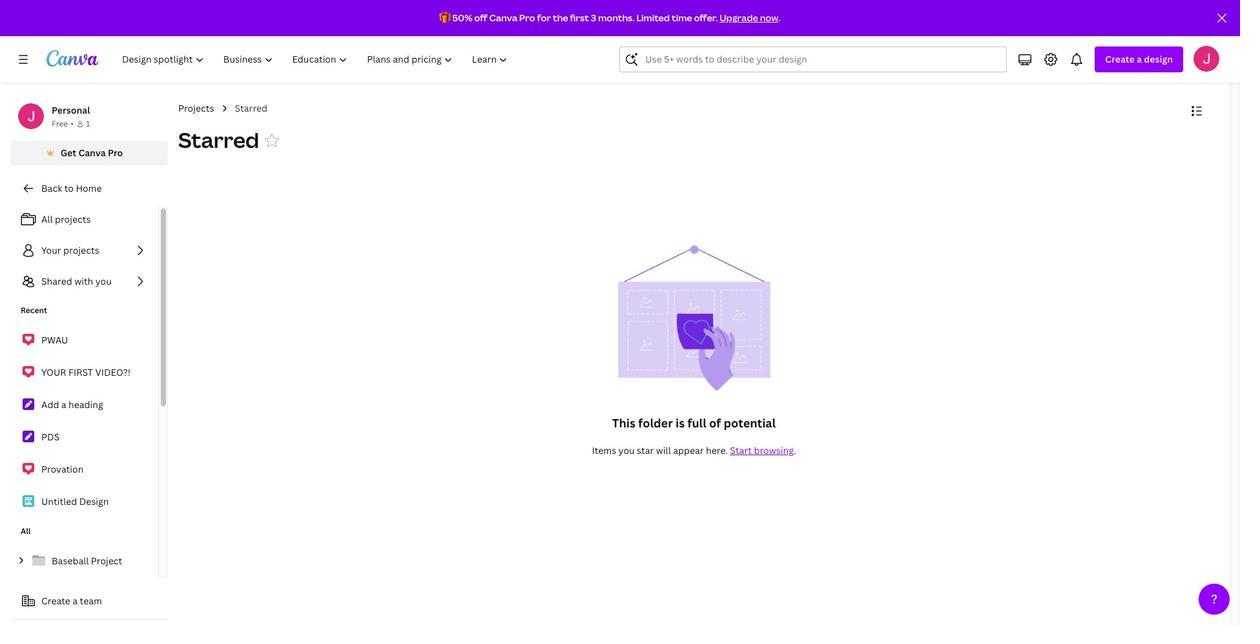 Task type: vqa. For each thing, say whether or not it's contained in the screenshot.
Clothing
no



Task type: locate. For each thing, give the bounding box(es) containing it.
pro left for
[[519, 12, 535, 24]]

pwau
[[41, 334, 68, 346]]

your first video?! link
[[10, 359, 158, 386]]

list containing pwau
[[10, 327, 158, 516]]

1 vertical spatial create
[[41, 595, 70, 607]]

create inside dropdown button
[[1106, 53, 1135, 65]]

starred right the projects
[[235, 102, 268, 114]]

starred
[[235, 102, 268, 114], [178, 126, 259, 154]]

baseball
[[52, 555, 89, 567]]

team
[[80, 595, 102, 607]]

create inside button
[[41, 595, 70, 607]]

recent
[[21, 305, 47, 316]]

create a design
[[1106, 53, 1174, 65]]

1 horizontal spatial you
[[619, 445, 635, 457]]

0 horizontal spatial pro
[[108, 147, 123, 159]]

create a team
[[41, 595, 102, 607]]

1 horizontal spatial .
[[794, 445, 796, 457]]

a for heading
[[61, 399, 66, 411]]

potential
[[724, 416, 776, 431]]

canva inside get canva pro button
[[78, 147, 106, 159]]

create a design button
[[1096, 47, 1184, 72]]

start
[[730, 445, 752, 457]]

free •
[[52, 118, 74, 129]]

None search field
[[620, 47, 1008, 72]]

untitled design link
[[10, 489, 158, 516]]

get canva pro
[[61, 147, 123, 159]]

you right with
[[95, 275, 112, 288]]

months.
[[598, 12, 635, 24]]

1 horizontal spatial canva
[[490, 12, 518, 24]]

a left design
[[1137, 53, 1142, 65]]

projects down back to home
[[55, 213, 91, 226]]

back to home
[[41, 182, 102, 195]]

pds link
[[10, 424, 158, 451]]

0 horizontal spatial a
[[61, 399, 66, 411]]

is
[[676, 416, 685, 431]]

with
[[74, 275, 93, 288]]

create left team
[[41, 595, 70, 607]]

this folder is full of potential
[[612, 416, 776, 431]]

will
[[656, 445, 671, 457]]

video?!
[[95, 366, 131, 379]]

baseball project
[[52, 555, 122, 567]]

you
[[95, 275, 112, 288], [619, 445, 635, 457]]

all
[[41, 213, 53, 226], [21, 526, 31, 537]]

a inside list
[[61, 399, 66, 411]]

full
[[688, 416, 707, 431]]

add a heading link
[[10, 392, 158, 419]]

2 list from the top
[[10, 327, 158, 516]]

baseball project link
[[10, 548, 158, 575]]

this
[[612, 416, 636, 431]]

starred down projects link
[[178, 126, 259, 154]]

🎁 50% off canva pro for the first 3 months. limited time offer. upgrade now .
[[439, 12, 781, 24]]

3
[[591, 12, 597, 24]]

back
[[41, 182, 62, 195]]

free
[[52, 118, 68, 129]]

1 vertical spatial projects
[[63, 244, 99, 257]]

0 horizontal spatial you
[[95, 275, 112, 288]]

all for all projects
[[41, 213, 53, 226]]

0 vertical spatial you
[[95, 275, 112, 288]]

untitled design
[[41, 496, 109, 508]]

untitled
[[41, 496, 77, 508]]

•
[[71, 118, 74, 129]]

Search search field
[[646, 47, 982, 72]]

appear
[[673, 445, 704, 457]]

create
[[1106, 53, 1135, 65], [41, 595, 70, 607]]

create left design
[[1106, 53, 1135, 65]]

1 vertical spatial list
[[10, 327, 158, 516]]

1 vertical spatial all
[[21, 526, 31, 537]]

1 vertical spatial pro
[[108, 147, 123, 159]]

pro up "back to home" link
[[108, 147, 123, 159]]

personal
[[52, 104, 90, 116]]

of
[[710, 416, 721, 431]]

browsing
[[754, 445, 794, 457]]

a
[[1137, 53, 1142, 65], [61, 399, 66, 411], [73, 595, 78, 607]]

0 horizontal spatial create
[[41, 595, 70, 607]]

design
[[79, 496, 109, 508]]

your
[[41, 366, 66, 379]]

a for design
[[1137, 53, 1142, 65]]

1 vertical spatial canva
[[78, 147, 106, 159]]

all projects link
[[10, 207, 158, 233]]

upgrade
[[720, 12, 759, 24]]

all projects
[[41, 213, 91, 226]]

2 vertical spatial a
[[73, 595, 78, 607]]

you left star
[[619, 445, 635, 457]]

0 vertical spatial all
[[41, 213, 53, 226]]

canva
[[490, 12, 518, 24], [78, 147, 106, 159]]

now
[[760, 12, 779, 24]]

get
[[61, 147, 76, 159]]

get canva pro button
[[10, 141, 168, 165]]

2 horizontal spatial a
[[1137, 53, 1142, 65]]

time
[[672, 12, 692, 24]]

add
[[41, 399, 59, 411]]

create a team button
[[10, 589, 168, 615]]

a left team
[[73, 595, 78, 607]]

1 horizontal spatial create
[[1106, 53, 1135, 65]]

0 vertical spatial starred
[[235, 102, 268, 114]]

1 horizontal spatial pro
[[519, 12, 535, 24]]

1 horizontal spatial a
[[73, 595, 78, 607]]

1 vertical spatial a
[[61, 399, 66, 411]]

a inside dropdown button
[[1137, 53, 1142, 65]]

pro
[[519, 12, 535, 24], [108, 147, 123, 159]]

canva right get
[[78, 147, 106, 159]]

0 vertical spatial a
[[1137, 53, 1142, 65]]

a right add
[[61, 399, 66, 411]]

0 horizontal spatial all
[[21, 526, 31, 537]]

pwau link
[[10, 327, 158, 354]]

projects right your
[[63, 244, 99, 257]]

0 vertical spatial create
[[1106, 53, 1135, 65]]

1 list from the top
[[10, 207, 158, 295]]

. right upgrade
[[779, 12, 781, 24]]

a inside button
[[73, 595, 78, 607]]

0 vertical spatial projects
[[55, 213, 91, 226]]

canva right off
[[490, 12, 518, 24]]

1 horizontal spatial all
[[41, 213, 53, 226]]

0 vertical spatial list
[[10, 207, 158, 295]]

. right start
[[794, 445, 796, 457]]

projects
[[55, 213, 91, 226], [63, 244, 99, 257]]

start browsing link
[[730, 445, 794, 457]]

0 horizontal spatial .
[[779, 12, 781, 24]]

list
[[10, 207, 158, 295], [10, 327, 158, 516]]

projects for your projects
[[63, 244, 99, 257]]

.
[[779, 12, 781, 24], [794, 445, 796, 457]]

0 horizontal spatial canva
[[78, 147, 106, 159]]



Task type: describe. For each thing, give the bounding box(es) containing it.
1
[[86, 118, 90, 129]]

here.
[[706, 445, 728, 457]]

items you star will appear here. start browsing .
[[592, 445, 796, 457]]

your projects link
[[10, 238, 158, 264]]

projects
[[178, 102, 214, 114]]

james peterson image
[[1194, 46, 1220, 72]]

folder
[[639, 416, 673, 431]]

shared with you
[[41, 275, 112, 288]]

shared
[[41, 275, 72, 288]]

your first video?!
[[41, 366, 131, 379]]

provation
[[41, 463, 84, 476]]

offer.
[[694, 12, 718, 24]]

to
[[64, 182, 74, 195]]

items
[[592, 445, 617, 457]]

pds
[[41, 431, 60, 443]]

for
[[537, 12, 551, 24]]

off
[[474, 12, 488, 24]]

design
[[1145, 53, 1174, 65]]

first
[[68, 366, 93, 379]]

back to home link
[[10, 176, 168, 202]]

0 vertical spatial canva
[[490, 12, 518, 24]]

limited
[[637, 12, 670, 24]]

1 vertical spatial starred
[[178, 126, 259, 154]]

projects for all projects
[[55, 213, 91, 226]]

50%
[[453, 12, 473, 24]]

your
[[41, 244, 61, 257]]

first
[[570, 12, 589, 24]]

create for create a design
[[1106, 53, 1135, 65]]

a for team
[[73, 595, 78, 607]]

the
[[553, 12, 568, 24]]

project
[[91, 555, 122, 567]]

pro inside button
[[108, 147, 123, 159]]

🎁
[[439, 12, 451, 24]]

upgrade now button
[[720, 12, 779, 24]]

top level navigation element
[[114, 47, 519, 72]]

shared with you link
[[10, 269, 158, 295]]

projects link
[[178, 101, 214, 116]]

0 vertical spatial pro
[[519, 12, 535, 24]]

add a heading
[[41, 399, 103, 411]]

all for all
[[21, 526, 31, 537]]

your projects
[[41, 244, 99, 257]]

provation link
[[10, 456, 158, 483]]

create for create a team
[[41, 595, 70, 607]]

0 vertical spatial .
[[779, 12, 781, 24]]

star
[[637, 445, 654, 457]]

1 vertical spatial you
[[619, 445, 635, 457]]

1 vertical spatial .
[[794, 445, 796, 457]]

home
[[76, 182, 102, 195]]

list containing all projects
[[10, 207, 158, 295]]

heading
[[69, 399, 103, 411]]



